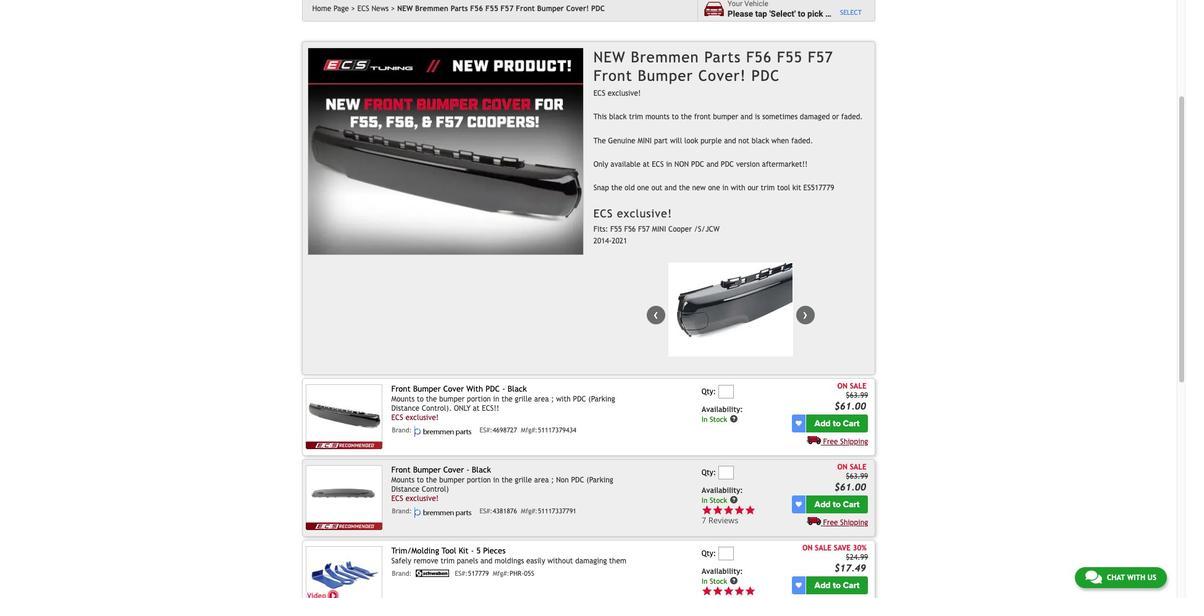 Task type: locate. For each thing, give the bounding box(es) containing it.
cart right add to wish list icon in the bottom right of the page
[[843, 418, 860, 429]]

at right available
[[643, 160, 650, 169]]

add to cart for trim/molding tool kit - 5 pieces
[[815, 580, 860, 591]]

3 in from the top
[[702, 577, 708, 585]]

with left us
[[1127, 573, 1146, 582]]

(parking inside front bumper cover - black mounts to the bumper portion in the grille area ; non pdc (parking distance control) ecs exclusive!
[[587, 476, 613, 484]]

0 vertical spatial ;
[[551, 395, 554, 403]]

1 ecs tuning recommends this product. image from the top
[[306, 442, 382, 449]]

es#: down panels at the bottom of the page
[[455, 569, 468, 577]]

0 vertical spatial f57
[[501, 4, 514, 13]]

easily
[[526, 556, 545, 565]]

available
[[611, 160, 641, 169]]

cover inside front bumper cover with pdc - black mounts to the bumper portion in the grille area ; with pdc (parking distance control). only at ecs!! ecs exclusive!
[[443, 385, 464, 394]]

in for $61.00
[[702, 496, 708, 504]]

bremmen parts - corporate logo image down control)
[[414, 507, 476, 518]]

0 vertical spatial cover
[[443, 385, 464, 394]]

mfg#: right 4698727
[[521, 426, 538, 434]]

grille up the es#: 4381876 mfg#: 51117337791
[[515, 476, 532, 484]]

3 brand: from the top
[[392, 569, 412, 577]]

1 vertical spatial bremmen
[[631, 48, 699, 65]]

availability: for $17.49
[[702, 567, 743, 576]]

control)
[[422, 485, 449, 493]]

add to wish list image for $61.00
[[796, 501, 802, 507]]

exclusive! down control)
[[406, 494, 439, 503]]

0 vertical spatial add to cart button
[[806, 415, 868, 432]]

1 grille from the top
[[515, 395, 532, 403]]

faded. right or
[[841, 113, 863, 121]]

3 add to cart button from the top
[[806, 576, 868, 594]]

distance
[[391, 404, 420, 413], [391, 485, 420, 493]]

7 reviews
[[702, 515, 739, 526]]

2 add to cart from the top
[[815, 499, 860, 510]]

$61.00 for front bumper cover with pdc - black
[[835, 401, 866, 412]]

question sign image
[[730, 576, 738, 585]]

2 distance from the top
[[391, 485, 420, 493]]

2 $61.00 from the top
[[835, 481, 866, 493]]

0 vertical spatial mini
[[638, 136, 652, 145]]

area left the non
[[534, 476, 549, 484]]

f57 inside the ecs exclusive! fits: f55 f56 f57 mini cooper /s/jcw 2014-2021
[[638, 225, 650, 234]]

exclusive! inside the ecs exclusive! fits: f55 f56 f57 mini cooper /s/jcw 2014-2021
[[617, 207, 672, 220]]

1 vertical spatial mounts
[[391, 476, 415, 484]]

1 vertical spatial sale
[[850, 463, 867, 472]]

cover inside front bumper cover - black mounts to the bumper portion in the grille area ; non pdc (parking distance control) ecs exclusive!
[[443, 465, 464, 475]]

1 vertical spatial cover
[[443, 465, 464, 475]]

2 vertical spatial sale
[[815, 544, 832, 552]]

2 availability: from the top
[[702, 486, 743, 495]]

ecs news
[[357, 4, 389, 13]]

2 qty: from the top
[[702, 469, 716, 477]]

1 vertical spatial ecs tuning recommends this product. image
[[306, 523, 382, 530]]

0 horizontal spatial f55
[[485, 4, 498, 13]]

bremmen parts - corporate logo image down control).
[[414, 426, 476, 437]]

shipping
[[840, 437, 868, 446], [840, 518, 868, 527]]

1 vertical spatial grille
[[515, 476, 532, 484]]

ecs tuning recommends this product. image up es#4381876 - 51117337791 - front bumper cover - black  - mounts to the bumper portion in the grille area ; non pdc (parking distance control) - bremmen parts - mini image
[[306, 442, 382, 449]]

this
[[594, 113, 607, 121]]

2014-
[[594, 237, 612, 245]]

0 vertical spatial -
[[502, 385, 505, 394]]

f57 inside new bremmen parts f56 f55 f57 front bumper cover! pdc
[[808, 48, 834, 65]]

es#: 4381876 mfg#: 51117337791
[[480, 507, 576, 514]]

2 vertical spatial brand:
[[392, 569, 412, 577]]

faded. right when
[[792, 136, 813, 145]]

bremmen for new bremmen parts f56 f55 f57 front bumper cover! pdc
[[631, 48, 699, 65]]

bremmen for new bremmen parts f56 f55 f57  front bumper cover! pdc
[[415, 4, 448, 13]]

f56 inside new bremmen parts f56 f55 f57 front bumper cover! pdc
[[746, 48, 772, 65]]

to up control).
[[417, 395, 424, 403]]

schwaben - corporate logo image
[[414, 569, 451, 577]]

1 ; from the top
[[551, 395, 554, 403]]

4381876
[[493, 507, 517, 514]]

portion down with
[[467, 395, 491, 403]]

1 horizontal spatial at
[[643, 160, 650, 169]]

1 cover from the top
[[443, 385, 464, 394]]

2 vertical spatial stock
[[710, 577, 727, 585]]

1 vertical spatial stock
[[710, 496, 727, 504]]

fits:
[[594, 225, 608, 234]]

0 vertical spatial add to wish list image
[[796, 501, 802, 507]]

2 vertical spatial f56
[[624, 225, 636, 234]]

ecs inside the ecs exclusive! fits: f55 f56 f57 mini cooper /s/jcw 2014-2021
[[594, 207, 613, 220]]

0 horizontal spatial black
[[472, 465, 491, 475]]

and inside trim/molding tool kit - 5 pieces safely remove trim panels and moldings easily without damaging them
[[481, 556, 493, 565]]

0 vertical spatial f56
[[470, 4, 483, 13]]

1 horizontal spatial bremmen
[[631, 48, 699, 65]]

bremmen up the ecs exclusive!
[[631, 48, 699, 65]]

ecs tuning recommends this product. image
[[306, 442, 382, 449], [306, 523, 382, 530]]

1 vertical spatial distance
[[391, 485, 420, 493]]

2 on sale $63.99 $61.00 from the top
[[835, 463, 868, 493]]

2 free from the top
[[823, 518, 838, 527]]

bumper down front bumper cover with pdc - black link
[[439, 395, 465, 403]]

add to cart button down $17.49
[[806, 576, 868, 594]]

brand: down safely
[[392, 569, 412, 577]]

ecs up out
[[652, 160, 664, 169]]

- inside front bumper cover with pdc - black mounts to the bumper portion in the grille area ; with pdc (parking distance control). only at ecs!! ecs exclusive!
[[502, 385, 505, 394]]

availability: for $61.00
[[702, 486, 743, 495]]

0 vertical spatial free shipping image
[[807, 436, 821, 444]]

area up es#: 4698727 mfg#: 51117379434
[[534, 395, 549, 403]]

0 vertical spatial grille
[[515, 395, 532, 403]]

mfg#: down the moldings
[[493, 569, 509, 577]]

2 vertical spatial availability:
[[702, 567, 743, 576]]

bremmen inside new bremmen parts f56 f55 f57 front bumper cover! pdc
[[631, 48, 699, 65]]

2 free shipping from the top
[[823, 518, 868, 527]]

2 add to wish list image from the top
[[796, 582, 802, 588]]

to left pick on the right top of page
[[798, 8, 805, 18]]

snap
[[594, 184, 609, 192]]

with inside front bumper cover with pdc - black mounts to the bumper portion in the grille area ; with pdc (parking distance control). only at ecs!! ecs exclusive!
[[556, 395, 571, 403]]

portion inside front bumper cover - black mounts to the bumper portion in the grille area ; non pdc (parking distance control) ecs exclusive!
[[467, 476, 491, 484]]

aftermarket!!
[[762, 160, 808, 169]]

mfg#: for front bumper cover - black
[[521, 507, 538, 514]]

2 vertical spatial f55
[[610, 225, 622, 234]]

new inside new bremmen parts f56 f55 f57 front bumper cover! pdc
[[594, 48, 626, 65]]

1 vertical spatial on sale $63.99 $61.00
[[835, 463, 868, 493]]

mfg#: for front bumper cover with pdc - black
[[521, 426, 538, 434]]

ecs up this
[[594, 89, 606, 98]]

and up snap the old one out and the new one in with our trim tool kit  es517779
[[707, 160, 719, 169]]

0 vertical spatial on
[[838, 382, 848, 391]]

black right not
[[752, 136, 769, 145]]

sale
[[850, 382, 867, 391], [850, 463, 867, 472], [815, 544, 832, 552]]

on inside on sale save 30% $24.99 $17.49
[[803, 544, 813, 552]]

cover up control)
[[443, 465, 464, 475]]

0 vertical spatial black
[[508, 385, 527, 394]]

1 vertical spatial add to wish list image
[[796, 582, 802, 588]]

2 $63.99 from the top
[[846, 472, 868, 481]]

ecs up fits:
[[594, 207, 613, 220]]

1 vertical spatial cover!
[[699, 67, 746, 84]]

front inside front bumper cover with pdc - black mounts to the bumper portion in the grille area ; with pdc (parking distance control). only at ecs!! ecs exclusive!
[[391, 385, 411, 394]]

3 cart from the top
[[843, 580, 860, 591]]

$24.99
[[846, 553, 868, 562]]

sale for front bumper cover with pdc - black
[[850, 382, 867, 391]]

us
[[1148, 573, 1157, 582]]

1 horizontal spatial black
[[752, 136, 769, 145]]

trim
[[629, 113, 643, 121], [761, 184, 775, 192], [441, 556, 455, 565]]

3 add from the top
[[815, 580, 831, 591]]

tool
[[442, 546, 456, 556]]

and down pieces at left bottom
[[481, 556, 493, 565]]

f56
[[470, 4, 483, 13], [746, 48, 772, 65], [624, 225, 636, 234]]

ecs inside front bumper cover - black mounts to the bumper portion in the grille area ; non pdc (parking distance control) ecs exclusive!
[[391, 494, 403, 503]]

cart for front bumper cover - black
[[843, 499, 860, 510]]

2 one from the left
[[708, 184, 720, 192]]

2 cover from the top
[[443, 465, 464, 475]]

in up ecs!!
[[493, 395, 499, 403]]

1 $63.99 from the top
[[846, 391, 868, 400]]

area inside front bumper cover with pdc - black mounts to the bumper portion in the grille area ; with pdc (parking distance control). only at ecs!! ecs exclusive!
[[534, 395, 549, 403]]

parts inside new bremmen parts f56 f55 f57 front bumper cover! pdc
[[704, 48, 741, 65]]

0 horizontal spatial trim
[[441, 556, 455, 565]]

exclusive! down out
[[617, 207, 672, 220]]

only
[[454, 404, 471, 413]]

portion
[[467, 395, 491, 403], [467, 476, 491, 484]]

2 mounts from the top
[[391, 476, 415, 484]]

trim down 'trim/molding tool kit - 5 pieces' link
[[441, 556, 455, 565]]

2 portion from the top
[[467, 476, 491, 484]]

0 vertical spatial es#:
[[480, 426, 492, 434]]

2 in from the top
[[702, 496, 708, 504]]

kit
[[459, 546, 469, 556]]

ecs tuning recommends this product. image for front bumper cover with pdc - black
[[306, 442, 382, 449]]

one right new
[[708, 184, 720, 192]]

517779
[[468, 569, 489, 577]]

1 on sale $63.99 $61.00 from the top
[[835, 382, 868, 412]]

trim inside trim/molding tool kit - 5 pieces safely remove trim panels and moldings easily without damaging them
[[441, 556, 455, 565]]

1 add to cart button from the top
[[806, 415, 868, 432]]

1 vertical spatial f55
[[777, 48, 803, 65]]

1 vertical spatial mfg#:
[[521, 507, 538, 514]]

free
[[823, 437, 838, 446], [823, 518, 838, 527]]

to right mounts
[[672, 113, 679, 121]]

front bumper cover with pdc - black link
[[391, 385, 527, 394]]

2 ecs tuning recommends this product. image from the top
[[306, 523, 382, 530]]

in right new
[[722, 184, 729, 192]]

in left non
[[666, 160, 672, 169]]

on for front bumper cover - black
[[838, 463, 848, 472]]

portion down front bumper cover - black link on the left of page
[[467, 476, 491, 484]]

2 vertical spatial in
[[702, 577, 708, 585]]

distance inside front bumper cover - black mounts to the bumper portion in the grille area ; non pdc (parking distance control) ecs exclusive!
[[391, 485, 420, 493]]

1 vertical spatial brand:
[[392, 507, 412, 514]]

add to cart button right add to wish list icon in the bottom right of the page
[[806, 415, 868, 432]]

1 vertical spatial ;
[[551, 476, 554, 484]]

bremmen
[[415, 4, 448, 13], [631, 48, 699, 65]]

3 add to cart from the top
[[815, 580, 860, 591]]

black inside front bumper cover with pdc - black mounts to the bumper portion in the grille area ; with pdc (parking distance control). only at ecs!! ecs exclusive!
[[508, 385, 527, 394]]

2 vertical spatial availability: in stock
[[702, 567, 743, 585]]

add to cart down $17.49
[[815, 580, 860, 591]]

control).
[[422, 404, 452, 413]]

add to wish list image
[[796, 501, 802, 507], [796, 582, 802, 588]]

1 horizontal spatial f57
[[638, 225, 650, 234]]

1 portion from the top
[[467, 395, 491, 403]]

$63.99
[[846, 391, 868, 400], [846, 472, 868, 481]]

2 vertical spatial f57
[[638, 225, 650, 234]]

1 vertical spatial f56
[[746, 48, 772, 65]]

one right old
[[637, 184, 649, 192]]

2 stock from the top
[[710, 496, 727, 504]]

sale for front bumper cover - black
[[850, 463, 867, 472]]

2 shipping from the top
[[840, 518, 868, 527]]

add for front bumper cover with pdc - black
[[815, 418, 831, 429]]

black
[[609, 113, 627, 121], [752, 136, 769, 145]]

parts for new bremmen parts f56 f55 f57 front bumper cover! pdc
[[704, 48, 741, 65]]

3 stock from the top
[[710, 577, 727, 585]]

pick
[[808, 8, 823, 18]]

1 horizontal spatial parts
[[704, 48, 741, 65]]

on sale $63.99 $61.00 for front bumper cover - black
[[835, 463, 868, 493]]

front bumper cover - black mounts to the bumper portion in the grille area ; non pdc (parking distance control) ecs exclusive!
[[391, 465, 613, 503]]

panels
[[457, 556, 478, 565]]

bremmen parts - corporate logo image
[[414, 426, 476, 437], [414, 507, 476, 518]]

- for $17.49
[[471, 546, 474, 556]]

0 vertical spatial mounts
[[391, 395, 415, 403]]

1 vertical spatial (parking
[[587, 476, 613, 484]]

; inside front bumper cover with pdc - black mounts to the bumper portion in the grille area ; with pdc (parking distance control). only at ecs!! ecs exclusive!
[[551, 395, 554, 403]]

add to cart right add to wish list icon in the bottom right of the page
[[815, 418, 860, 429]]

cart down $17.49
[[843, 580, 860, 591]]

area
[[534, 395, 549, 403], [534, 476, 549, 484]]

at inside front bumper cover with pdc - black mounts to the bumper portion in the grille area ; with pdc (parking distance control). only at ecs!! ecs exclusive!
[[473, 404, 480, 413]]

0 vertical spatial free shipping
[[823, 437, 868, 446]]

add to cart up save
[[815, 499, 860, 510]]

qty: for trim/molding tool kit - 5 pieces
[[702, 549, 716, 558]]

0 vertical spatial mfg#:
[[521, 426, 538, 434]]

on
[[838, 382, 848, 391], [838, 463, 848, 472], [803, 544, 813, 552]]

ecs down front bumper cover - black link on the left of page
[[391, 494, 403, 503]]

mounts inside front bumper cover with pdc - black mounts to the bumper portion in the grille area ; with pdc (parking distance control). only at ecs!! ecs exclusive!
[[391, 395, 415, 403]]

0 vertical spatial trim
[[629, 113, 643, 121]]

0 horizontal spatial with
[[556, 395, 571, 403]]

1 vertical spatial es#:
[[480, 507, 492, 514]]

1 $61.00 from the top
[[835, 401, 866, 412]]

0 vertical spatial brand:
[[392, 426, 412, 434]]

with up 51117379434
[[556, 395, 571, 403]]

out
[[652, 184, 663, 192]]

0 vertical spatial f55
[[485, 4, 498, 13]]

1 vertical spatial black
[[472, 465, 491, 475]]

2 question sign image from the top
[[730, 495, 738, 504]]

0 vertical spatial bremmen
[[415, 4, 448, 13]]

cart up the 30%
[[843, 499, 860, 510]]

at right only
[[473, 404, 480, 413]]

ecs tuning recommends this product. image up es#517779 - phr-05s - trim/molding tool kit - 5 pieces - safely remove trim panels and moldings easily without damaging them - schwaben - audi bmw volkswagen mercedes benz mini porsche image
[[306, 523, 382, 530]]

in
[[702, 415, 708, 423], [702, 496, 708, 504], [702, 577, 708, 585]]

new for new bremmen parts f56 f55 f57  front bumper cover! pdc
[[397, 4, 413, 13]]

2 vertical spatial qty:
[[702, 549, 716, 558]]

1 vertical spatial add
[[815, 499, 831, 510]]

2 vertical spatial add
[[815, 580, 831, 591]]

sale inside on sale save 30% $24.99 $17.49
[[815, 544, 832, 552]]

on sale $63.99 $61.00
[[835, 382, 868, 412], [835, 463, 868, 493]]

reviews
[[708, 515, 739, 526]]

0 vertical spatial at
[[643, 160, 650, 169]]

brand: for front bumper cover with pdc - black
[[392, 426, 412, 434]]

0 vertical spatial qty:
[[702, 388, 716, 396]]

2 add to cart button from the top
[[806, 495, 868, 513]]

1 vertical spatial with
[[556, 395, 571, 403]]

0 vertical spatial distance
[[391, 404, 420, 413]]

with
[[731, 184, 746, 192], [556, 395, 571, 403], [1127, 573, 1146, 582]]

0 vertical spatial in
[[702, 415, 708, 423]]

please tap 'select' to pick a vehicle
[[728, 8, 859, 18]]

1 free from the top
[[823, 437, 838, 446]]

the up 4381876
[[502, 476, 513, 484]]

in up 4381876
[[493, 476, 499, 484]]

2 brand: from the top
[[392, 507, 412, 514]]

1 question sign image from the top
[[730, 414, 738, 423]]

add down on sale save 30% $24.99 $17.49
[[815, 580, 831, 591]]

the
[[681, 113, 692, 121], [611, 184, 622, 192], [679, 184, 690, 192], [426, 395, 437, 403], [502, 395, 513, 403], [426, 476, 437, 484], [502, 476, 513, 484]]

brand:
[[392, 426, 412, 434], [392, 507, 412, 514], [392, 569, 412, 577]]

in for $17.49
[[702, 577, 708, 585]]

distance left control)
[[391, 485, 420, 493]]

0 horizontal spatial f56
[[470, 4, 483, 13]]

question sign image
[[730, 414, 738, 423], [730, 495, 738, 504]]

grille
[[515, 395, 532, 403], [515, 476, 532, 484]]

2 free shipping image from the top
[[807, 516, 821, 525]]

trim right "our" on the right of page
[[761, 184, 775, 192]]

bumper down front bumper cover - black link on the left of page
[[439, 476, 465, 484]]

ecs right the 'es#4698727 - 51117379434 - front bumper cover with pdc - black  - mounts to the bumper portion in the grille area ; with pdc (parking distance control). only at ecs!! - bremmen parts - mini' 'image'
[[391, 413, 403, 422]]

cover up only
[[443, 385, 464, 394]]

0 vertical spatial add to cart
[[815, 418, 860, 429]]

qty: for front bumper cover - black
[[702, 469, 716, 477]]

to inside front bumper cover with pdc - black mounts to the bumper portion in the grille area ; with pdc (parking distance control). only at ecs!! ecs exclusive!
[[417, 395, 424, 403]]

sale for trim/molding tool kit - 5 pieces
[[815, 544, 832, 552]]

new bremmen parts f56 f55 f57  front bumper cover! pdc
[[397, 4, 605, 13]]

in
[[666, 160, 672, 169], [722, 184, 729, 192], [493, 395, 499, 403], [493, 476, 499, 484]]

2 horizontal spatial f56
[[746, 48, 772, 65]]

free shipping for front bumper cover - black
[[823, 518, 868, 527]]

f57
[[501, 4, 514, 13], [808, 48, 834, 65], [638, 225, 650, 234]]

es#: left 4698727
[[480, 426, 492, 434]]

es#517779 - phr-05s - trim/molding tool kit - 5 pieces - safely remove trim panels and moldings easily without damaging them - schwaben - audi bmw volkswagen mercedes benz mini porsche image
[[306, 546, 382, 598]]

ecs left news
[[357, 4, 369, 13]]

1 add to wish list image from the top
[[796, 501, 802, 507]]

bumper right front
[[713, 113, 738, 121]]

free shipping image
[[807, 436, 821, 444], [807, 516, 821, 525]]

-
[[502, 385, 505, 394], [466, 465, 469, 475], [471, 546, 474, 556]]

area inside front bumper cover - black mounts to the bumper portion in the grille area ; non pdc (parking distance control) ecs exclusive!
[[534, 476, 549, 484]]

1 vertical spatial bumper
[[439, 395, 465, 403]]

2 add from the top
[[815, 499, 831, 510]]

cover! inside new bremmen parts f56 f55 f57 front bumper cover! pdc
[[699, 67, 746, 84]]

3 qty: from the top
[[702, 549, 716, 558]]

1 vertical spatial portion
[[467, 476, 491, 484]]

purple
[[701, 136, 722, 145]]

cover!
[[566, 4, 589, 13], [699, 67, 746, 84]]

mini left part
[[638, 136, 652, 145]]

black
[[508, 385, 527, 394], [472, 465, 491, 475]]

0 vertical spatial cart
[[843, 418, 860, 429]]

add for trim/molding tool kit - 5 pieces
[[815, 580, 831, 591]]

black right this
[[609, 113, 627, 121]]

chat with us link
[[1075, 567, 1167, 588]]

- inside trim/molding tool kit - 5 pieces safely remove trim panels and moldings easily without damaging them
[[471, 546, 474, 556]]

distance left control).
[[391, 404, 420, 413]]

; left the non
[[551, 476, 554, 484]]

1 free shipping image from the top
[[807, 436, 821, 444]]

0 horizontal spatial f57
[[501, 4, 514, 13]]

add to cart for front bumper cover with pdc - black
[[815, 418, 860, 429]]

1 horizontal spatial f56
[[624, 225, 636, 234]]

1 qty: from the top
[[702, 388, 716, 396]]

availability:
[[702, 405, 743, 414], [702, 486, 743, 495], [702, 567, 743, 576]]

; up 51117379434
[[551, 395, 554, 403]]

star image
[[713, 505, 723, 516], [745, 505, 756, 516], [702, 586, 713, 596], [745, 586, 756, 596]]

2 area from the top
[[534, 476, 549, 484]]

brand: up front bumper cover - black link on the left of page
[[392, 426, 412, 434]]

1 add from the top
[[815, 418, 831, 429]]

2 availability: in stock from the top
[[702, 486, 743, 504]]

2 cart from the top
[[843, 499, 860, 510]]

damaging
[[575, 556, 607, 565]]

- inside front bumper cover - black mounts to the bumper portion in the grille area ; non pdc (parking distance control) ecs exclusive!
[[466, 465, 469, 475]]

cover for -
[[443, 465, 464, 475]]

es#: left 4381876
[[480, 507, 492, 514]]

with left "our" on the right of page
[[731, 184, 746, 192]]

0 vertical spatial cover!
[[566, 4, 589, 13]]

1 vertical spatial trim
[[761, 184, 775, 192]]

trim left mounts
[[629, 113, 643, 121]]

on for trim/molding tool kit - 5 pieces
[[803, 544, 813, 552]]

1 add to cart from the top
[[815, 418, 860, 429]]

pieces
[[483, 546, 506, 556]]

0 vertical spatial (parking
[[588, 395, 615, 403]]

on sale $63.99 $61.00 for front bumper cover with pdc - black
[[835, 382, 868, 412]]

0 vertical spatial sale
[[850, 382, 867, 391]]

2 horizontal spatial f57
[[808, 48, 834, 65]]

2 ; from the top
[[551, 476, 554, 484]]

f56 inside the ecs exclusive! fits: f55 f56 f57 mini cooper /s/jcw 2014-2021
[[624, 225, 636, 234]]

1 brand: from the top
[[392, 426, 412, 434]]

cover! for new bremmen parts f56 f55 f57  front bumper cover! pdc
[[566, 4, 589, 13]]

when
[[772, 136, 789, 145]]

add to cart
[[815, 418, 860, 429], [815, 499, 860, 510], [815, 580, 860, 591]]

add right add to wish list icon in the bottom right of the page
[[815, 418, 831, 429]]

2 horizontal spatial f55
[[777, 48, 803, 65]]

to up control)
[[417, 476, 424, 484]]

51117337791
[[538, 507, 576, 514]]

f55 for new bremmen parts f56 f55 f57 front bumper cover! pdc
[[777, 48, 803, 65]]

3 availability: in stock from the top
[[702, 567, 743, 585]]

free shipping image for front bumper cover with pdc - black
[[807, 436, 821, 444]]

0 vertical spatial stock
[[710, 415, 727, 423]]

star image
[[702, 505, 713, 516], [723, 505, 734, 516], [734, 505, 745, 516], [713, 586, 723, 596], [723, 586, 734, 596], [734, 586, 745, 596]]

1 shipping from the top
[[840, 437, 868, 446]]

new up the ecs exclusive!
[[594, 48, 626, 65]]

1 horizontal spatial one
[[708, 184, 720, 192]]

es#: for black
[[480, 507, 492, 514]]

0 vertical spatial portion
[[467, 395, 491, 403]]

add to cart button up save
[[806, 495, 868, 513]]

3 availability: from the top
[[702, 567, 743, 576]]

bumper inside front bumper cover - black mounts to the bumper portion in the grille area ; non pdc (parking distance control) ecs exclusive!
[[413, 465, 441, 475]]

2 horizontal spatial -
[[502, 385, 505, 394]]

save
[[834, 544, 851, 552]]

2 vertical spatial mfg#:
[[493, 569, 509, 577]]

2 bremmen parts - corporate logo image from the top
[[414, 507, 476, 518]]

mfg#: for trim/molding tool kit - 5 pieces
[[493, 569, 509, 577]]

at
[[643, 160, 650, 169], [473, 404, 480, 413]]

1 mounts from the top
[[391, 395, 415, 403]]

availability: in stock
[[702, 405, 743, 423], [702, 486, 743, 504], [702, 567, 743, 585]]

1 vertical spatial availability:
[[702, 486, 743, 495]]

2 grille from the top
[[515, 476, 532, 484]]

cart for front bumper cover with pdc - black
[[843, 418, 860, 429]]

new right news
[[397, 4, 413, 13]]

1 vertical spatial on
[[838, 463, 848, 472]]

and
[[741, 113, 753, 121], [724, 136, 736, 145], [707, 160, 719, 169], [665, 184, 677, 192], [481, 556, 493, 565]]

parts for new bremmen parts f56 f55 f57  front bumper cover! pdc
[[451, 4, 468, 13]]

1 area from the top
[[534, 395, 549, 403]]

f55 inside new bremmen parts f56 f55 f57 front bumper cover! pdc
[[777, 48, 803, 65]]

None text field
[[718, 385, 734, 399], [718, 466, 734, 480], [718, 547, 734, 561], [718, 385, 734, 399], [718, 466, 734, 480], [718, 547, 734, 561]]

grille up es#: 4698727 mfg#: 51117379434
[[515, 395, 532, 403]]

es#: 4698727 mfg#: 51117379434
[[480, 426, 576, 434]]

1 vertical spatial mini
[[652, 225, 666, 234]]

1 vertical spatial area
[[534, 476, 549, 484]]

the
[[594, 136, 606, 145]]

to inside front bumper cover - black mounts to the bumper portion in the grille area ; non pdc (parking distance control) ecs exclusive!
[[417, 476, 424, 484]]

grille inside front bumper cover - black mounts to the bumper portion in the grille area ; non pdc (parking distance control) ecs exclusive!
[[515, 476, 532, 484]]

1 bremmen parts - corporate logo image from the top
[[414, 426, 476, 437]]

es#: for pdc
[[480, 426, 492, 434]]

1 distance from the top
[[391, 404, 420, 413]]

exclusive! down control).
[[406, 413, 439, 422]]

0 horizontal spatial one
[[637, 184, 649, 192]]

0 vertical spatial question sign image
[[730, 414, 738, 423]]

1 free shipping from the top
[[823, 437, 868, 446]]

0 horizontal spatial black
[[609, 113, 627, 121]]

0 vertical spatial free
[[823, 437, 838, 446]]

0 vertical spatial faded.
[[841, 113, 863, 121]]

0 vertical spatial availability: in stock
[[702, 405, 743, 423]]

free shipping
[[823, 437, 868, 446], [823, 518, 868, 527]]

5
[[477, 546, 481, 556]]

1 horizontal spatial cover!
[[699, 67, 746, 84]]

0 vertical spatial with
[[731, 184, 746, 192]]

mfg#: right 4381876
[[521, 507, 538, 514]]

add up on sale save 30% $24.99 $17.49
[[815, 499, 831, 510]]

es#4381876 - 51117337791 - front bumper cover - black  - mounts to the bumper portion in the grille area ; non pdc (parking distance control) - bremmen parts - mini image
[[306, 465, 382, 523]]

bremmen right news
[[415, 4, 448, 13]]

1 cart from the top
[[843, 418, 860, 429]]

brand: up trim/molding
[[392, 507, 412, 514]]

mini left cooper
[[652, 225, 666, 234]]

mounts down front bumper cover - black link on the left of page
[[391, 476, 415, 484]]

grille inside front bumper cover with pdc - black mounts to the bumper portion in the grille area ; with pdc (parking distance control). only at ecs!! ecs exclusive!
[[515, 395, 532, 403]]

0 vertical spatial area
[[534, 395, 549, 403]]

mounts down front bumper cover with pdc - black link
[[391, 395, 415, 403]]

add to cart button
[[806, 415, 868, 432], [806, 495, 868, 513], [806, 576, 868, 594]]

exclusive! up genuine
[[608, 89, 641, 98]]



Task type: vqa. For each thing, say whether or not it's contained in the screenshot.
up for Sign up
no



Task type: describe. For each thing, give the bounding box(es) containing it.
cover! for new bremmen parts f56 f55 f57 front bumper cover! pdc
[[699, 67, 746, 84]]

in inside front bumper cover with pdc - black mounts to the bumper portion in the grille area ; with pdc (parking distance control). only at ecs!! ecs exclusive!
[[493, 395, 499, 403]]

a
[[825, 8, 830, 18]]

(parking inside front bumper cover with pdc - black mounts to the bumper portion in the grille area ; with pdc (parking distance control). only at ecs!! ecs exclusive!
[[588, 395, 615, 403]]

ecs tuning recommends this product. image for front bumper cover - black
[[306, 523, 382, 530]]

them
[[609, 556, 626, 565]]

ecs exclusive!
[[594, 89, 641, 98]]

1 one from the left
[[637, 184, 649, 192]]

$17.49
[[835, 562, 866, 573]]

qty: for front bumper cover with pdc - black
[[702, 388, 716, 396]]

free for front bumper cover with pdc - black
[[823, 437, 838, 446]]

to right add to wish list icon in the bottom right of the page
[[833, 418, 841, 429]]

portion inside front bumper cover with pdc - black mounts to the bumper portion in the grille area ; with pdc (parking distance control). only at ecs!! ecs exclusive!
[[467, 395, 491, 403]]

1 availability: in stock from the top
[[702, 405, 743, 423]]

ecs!!
[[482, 404, 499, 413]]

ecs exclusive! fits: f55 f56 f57 mini cooper /s/jcw 2014-2021
[[594, 207, 720, 245]]

comments image
[[1086, 570, 1102, 585]]

1 vertical spatial faded.
[[792, 136, 813, 145]]

add to cart button for trim/molding tool kit - 5 pieces
[[806, 576, 868, 594]]

snap the old one out and the new one in with our trim tool kit  es517779
[[594, 184, 834, 192]]

only
[[594, 160, 608, 169]]

f57 for new bremmen parts f56 f55 f57  front bumper cover! pdc
[[501, 4, 514, 13]]

2021
[[612, 237, 627, 245]]

select
[[840, 8, 862, 16]]

cover for with
[[443, 385, 464, 394]]

1 availability: from the top
[[702, 405, 743, 414]]

part
[[654, 136, 668, 145]]

51117379434
[[538, 426, 576, 434]]

05s
[[524, 569, 534, 577]]

1 horizontal spatial trim
[[629, 113, 643, 121]]

cart for trim/molding tool kit - 5 pieces
[[843, 580, 860, 591]]

f55 inside the ecs exclusive! fits: f55 f56 f57 mini cooper /s/jcw 2014-2021
[[610, 225, 622, 234]]

and right out
[[665, 184, 677, 192]]

1 in from the top
[[702, 415, 708, 423]]

this black trim mounts to the front bumper and is sometimes damaged or faded.
[[594, 113, 863, 121]]

‹ link
[[647, 306, 665, 325]]

on sale save 30% $24.99 $17.49
[[803, 544, 868, 573]]

brand: for trim/molding tool kit - 5 pieces
[[392, 569, 412, 577]]

f57 for ecs exclusive! fits: f55 f56 f57 mini cooper /s/jcw 2014-2021
[[638, 225, 650, 234]]

remove
[[414, 556, 438, 565]]

mounts
[[645, 113, 670, 121]]

exclusive! inside front bumper cover - black mounts to the bumper portion in the grille area ; non pdc (parking distance control) ecs exclusive!
[[406, 494, 439, 503]]

1 horizontal spatial with
[[731, 184, 746, 192]]

add to cart button for front bumper cover with pdc - black
[[806, 415, 868, 432]]

free shipping image for front bumper cover - black
[[807, 516, 821, 525]]

non
[[556, 476, 569, 484]]

es#: for 5
[[455, 569, 468, 577]]

0 vertical spatial black
[[609, 113, 627, 121]]

without
[[548, 556, 573, 565]]

$61.00 for front bumper cover - black
[[835, 481, 866, 493]]

vehicle
[[832, 8, 859, 18]]

1 7 reviews link from the top
[[702, 505, 790, 526]]

distance inside front bumper cover with pdc - black mounts to the bumper portion in the grille area ; with pdc (parking distance control). only at ecs!! ecs exclusive!
[[391, 404, 420, 413]]

the left old
[[611, 184, 622, 192]]

add to cart button for front bumper cover - black
[[806, 495, 868, 513]]

version
[[736, 160, 760, 169]]

home
[[312, 4, 331, 13]]

phr-
[[510, 569, 524, 577]]

f55 for new bremmen parts f56 f55 f57  front bumper cover! pdc
[[485, 4, 498, 13]]

es#: 517779 mfg#: phr-05s
[[455, 569, 534, 577]]

sometimes
[[762, 113, 798, 121]]

to down $17.49
[[833, 580, 841, 591]]

news
[[372, 4, 389, 13]]

2 7 reviews link from the top
[[702, 515, 756, 526]]

30%
[[853, 544, 867, 552]]

bremmen parts - corporate logo image for with
[[414, 426, 476, 437]]

new
[[692, 184, 706, 192]]

front inside front bumper cover - black mounts to the bumper portion in the grille area ; non pdc (parking distance control) ecs exclusive!
[[391, 465, 411, 475]]

mounts inside front bumper cover - black mounts to the bumper portion in the grille area ; non pdc (parking distance control) ecs exclusive!
[[391, 476, 415, 484]]

on for front bumper cover with pdc - black
[[838, 382, 848, 391]]

›
[[803, 306, 808, 323]]

front bumper cover - black link
[[391, 465, 491, 475]]

stock for $17.49
[[710, 577, 727, 585]]

exclusive! inside front bumper cover with pdc - black mounts to the bumper portion in the grille area ; with pdc (parking distance control). only at ecs!! ecs exclusive!
[[406, 413, 439, 422]]

the left new
[[679, 184, 690, 192]]

shipping for front bumper cover with pdc - black
[[840, 437, 868, 446]]

genuine
[[608, 136, 636, 145]]

free shipping for front bumper cover with pdc - black
[[823, 437, 868, 446]]

availability: in stock for $61.00
[[702, 486, 743, 504]]

add for front bumper cover - black
[[815, 499, 831, 510]]

7
[[702, 515, 706, 526]]

front bumper cover with pdc - black mounts to the bumper portion in the grille area ; with pdc (parking distance control). only at ecs!! ecs exclusive!
[[391, 385, 615, 422]]

brand: for front bumper cover - black
[[392, 507, 412, 514]]

or
[[832, 113, 839, 121]]

4698727
[[493, 426, 517, 434]]

only available at ecs in non pdc and pdc version aftermarket!!
[[594, 160, 808, 169]]

2 horizontal spatial trim
[[761, 184, 775, 192]]

page
[[334, 4, 349, 13]]

add to cart for front bumper cover - black
[[815, 499, 860, 510]]

the genuine mini part will look purple and not black when faded.
[[594, 136, 813, 145]]

safely
[[391, 556, 411, 565]]

f57 for new bremmen parts f56 f55 f57 front bumper cover! pdc
[[808, 48, 834, 65]]

add to wish list image
[[796, 420, 802, 427]]

f56 for new bremmen parts f56 f55 f57 front bumper cover! pdc
[[746, 48, 772, 65]]

es517779
[[804, 184, 834, 192]]

$63.99 for front bumper cover - black
[[846, 472, 868, 481]]

select link
[[840, 8, 862, 17]]

kit
[[793, 184, 801, 192]]

chat with us
[[1107, 573, 1157, 582]]

bumper inside front bumper cover - black mounts to the bumper portion in the grille area ; non pdc (parking distance control) ecs exclusive!
[[439, 476, 465, 484]]

will
[[670, 136, 682, 145]]

1 vertical spatial black
[[752, 136, 769, 145]]

new for new bremmen parts f56 f55 f57 front bumper cover! pdc
[[594, 48, 626, 65]]

please
[[728, 8, 753, 18]]

moldings
[[495, 556, 524, 565]]

bumper inside front bumper cover with pdc - black mounts to the bumper portion in the grille area ; with pdc (parking distance control). only at ecs!! ecs exclusive!
[[439, 395, 465, 403]]

trim/molding tool kit - 5 pieces link
[[391, 546, 506, 556]]

and left "is"
[[741, 113, 753, 121]]

/s/jcw
[[694, 225, 720, 234]]

chat
[[1107, 573, 1125, 582]]

and left not
[[724, 136, 736, 145]]

the left front
[[681, 113, 692, 121]]

$63.99 for front bumper cover with pdc - black
[[846, 391, 868, 400]]

f56 for new bremmen parts f56 f55 f57  front bumper cover! pdc
[[470, 4, 483, 13]]

availability: in stock for $17.49
[[702, 567, 743, 585]]

'select'
[[769, 8, 796, 18]]

ecs news link
[[357, 4, 395, 13]]

tap
[[755, 8, 767, 18]]

home page
[[312, 4, 349, 13]]

pdc inside front bumper cover - black mounts to the bumper portion in the grille area ; non pdc (parking distance control) ecs exclusive!
[[571, 476, 584, 484]]

not
[[739, 136, 750, 145]]

front inside new bremmen parts f56 f55 f57 front bumper cover! pdc
[[594, 67, 633, 84]]

new bremmen parts f56 f55 f57 front bumper cover! pdc
[[594, 48, 834, 84]]

non
[[675, 160, 689, 169]]

in inside front bumper cover - black mounts to the bumper portion in the grille area ; non pdc (parking distance control) ecs exclusive!
[[493, 476, 499, 484]]

home page link
[[312, 4, 355, 13]]

0 vertical spatial bumper
[[713, 113, 738, 121]]

ecs inside front bumper cover with pdc - black mounts to the bumper portion in the grille area ; with pdc (parking distance control). only at ecs!! ecs exclusive!
[[391, 413, 403, 422]]

with inside chat with us link
[[1127, 573, 1146, 582]]

front
[[694, 113, 711, 121]]

› link
[[796, 306, 815, 325]]

mini inside the ecs exclusive! fits: f55 f56 f57 mini cooper /s/jcw 2014-2021
[[652, 225, 666, 234]]

old
[[625, 184, 635, 192]]

pdc inside new bremmen parts f56 f55 f57 front bumper cover! pdc
[[752, 67, 780, 84]]

stock for $61.00
[[710, 496, 727, 504]]

; inside front bumper cover - black mounts to the bumper portion in the grille area ; non pdc (parking distance control) ecs exclusive!
[[551, 476, 554, 484]]

bremmen parts - corporate logo image for -
[[414, 507, 476, 518]]

bumper inside new bremmen parts f56 f55 f57 front bumper cover! pdc
[[638, 67, 693, 84]]

tool
[[777, 184, 790, 192]]

is
[[755, 113, 760, 121]]

‹
[[654, 306, 658, 323]]

shipping for front bumper cover - black
[[840, 518, 868, 527]]

1 stock from the top
[[710, 415, 727, 423]]

our
[[748, 184, 759, 192]]

- for $61.00
[[466, 465, 469, 475]]

black inside front bumper cover - black mounts to the bumper portion in the grille area ; non pdc (parking distance control) ecs exclusive!
[[472, 465, 491, 475]]

es#4698727 - 51117379434 - front bumper cover with pdc - black  - mounts to the bumper portion in the grille area ; with pdc (parking distance control). only at ecs!! - bremmen parts - mini image
[[306, 385, 382, 442]]

to up save
[[833, 499, 841, 510]]

add to wish list image for $17.49
[[796, 582, 802, 588]]

bumper inside front bumper cover with pdc - black mounts to the bumper portion in the grille area ; with pdc (parking distance control). only at ecs!! ecs exclusive!
[[413, 385, 441, 394]]

free for front bumper cover - black
[[823, 518, 838, 527]]

the up control)
[[426, 476, 437, 484]]

the up 4698727
[[502, 395, 513, 403]]

cooper
[[669, 225, 692, 234]]

trim/molding tool kit - 5 pieces safely remove trim panels and moldings easily without damaging them
[[391, 546, 626, 565]]

the up control).
[[426, 395, 437, 403]]



